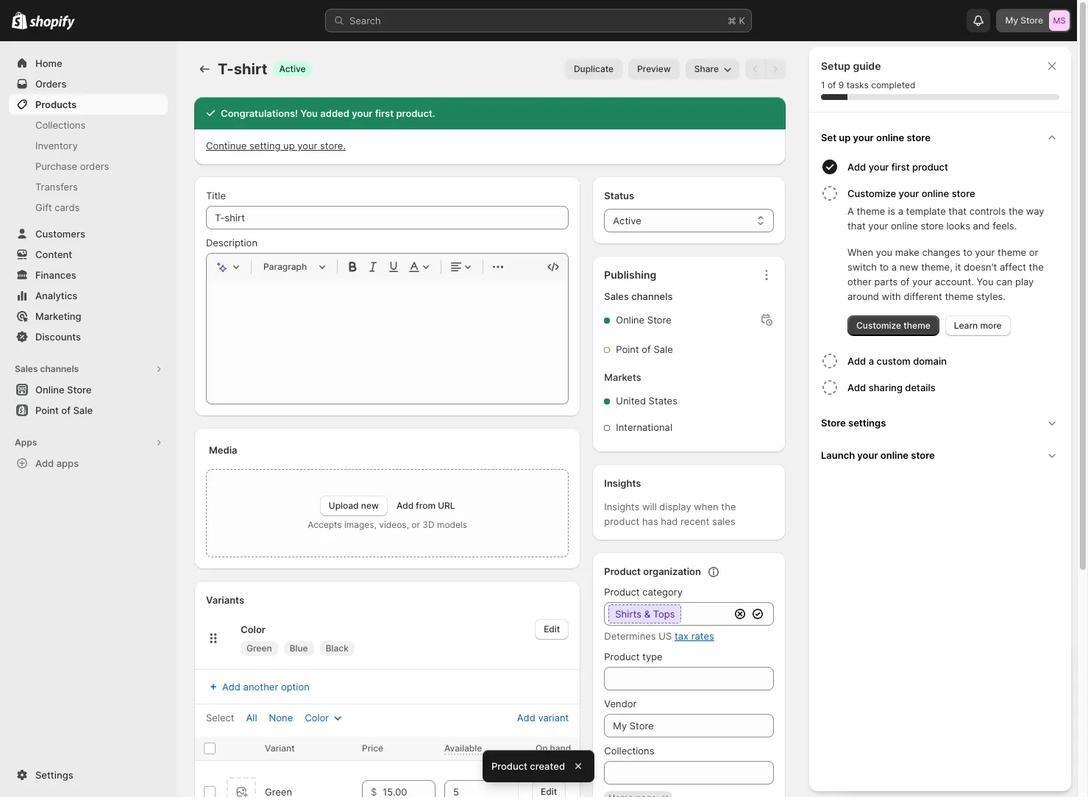 Task type: locate. For each thing, give the bounding box(es) containing it.
sales down publishing
[[605, 291, 629, 303]]

different
[[904, 291, 943, 303]]

collections down vendor
[[605, 746, 655, 757]]

0 vertical spatial sale
[[654, 344, 673, 356]]

store right "my"
[[1021, 15, 1044, 26]]

1 vertical spatial you
[[977, 276, 994, 288]]

point of sale up markets
[[616, 344, 673, 356]]

way
[[1027, 205, 1045, 217]]

1 horizontal spatial sales
[[605, 291, 629, 303]]

1 vertical spatial channels
[[40, 364, 79, 375]]

color inside dropdown button
[[305, 713, 329, 724]]

1 horizontal spatial that
[[949, 205, 967, 217]]

9
[[839, 80, 845, 91]]

0 vertical spatial new
[[900, 261, 919, 273]]

congratulations!
[[221, 107, 298, 119]]

the inside when you make changes to your theme or switch to a new theme, it doesn't affect the other parts of your account. you can play around with different theme styles.
[[1030, 261, 1044, 273]]

previous image
[[749, 62, 763, 77]]

shopify image
[[12, 12, 27, 29]]

feels.
[[993, 220, 1018, 232]]

more
[[981, 320, 1002, 331]]

point inside point of sale link
[[35, 405, 59, 417]]

store down store settings button at the right
[[912, 450, 935, 462]]

edit inside dropdown button
[[544, 624, 560, 635]]

0 vertical spatial the
[[1009, 205, 1024, 217]]

a right is
[[899, 205, 904, 217]]

apps button
[[9, 433, 168, 453]]

of up the united states
[[642, 344, 651, 356]]

online down sales channels button
[[35, 384, 65, 396]]

new up images,
[[361, 501, 379, 512]]

product down set up your online store button
[[913, 161, 949, 173]]

your down is
[[869, 220, 889, 232]]

theme,
[[922, 261, 953, 273]]

the inside insights will display when the product has had recent sales
[[722, 501, 737, 513]]

the up play
[[1030, 261, 1044, 273]]

added
[[320, 107, 350, 119]]

transfers
[[35, 181, 78, 193]]

insights
[[605, 478, 641, 490], [605, 501, 640, 513]]

inventory link
[[9, 135, 168, 156]]

that down a
[[848, 220, 866, 232]]

0 horizontal spatial point of sale
[[35, 405, 93, 417]]

1 horizontal spatial first
[[892, 161, 910, 173]]

Vendor text field
[[605, 715, 774, 738]]

1 horizontal spatial collections
[[605, 746, 655, 757]]

add down set up your online store
[[848, 161, 867, 173]]

online store link
[[9, 380, 168, 400]]

channels down discounts
[[40, 364, 79, 375]]

continue
[[206, 140, 247, 152]]

you inside when you make changes to your theme or switch to a new theme, it doesn't affect the other parts of your account. you can play around with different theme styles.
[[977, 276, 994, 288]]

shopify image
[[30, 15, 75, 30]]

that up 'looks'
[[949, 205, 967, 217]]

1 horizontal spatial active
[[613, 215, 642, 227]]

none
[[269, 713, 293, 724]]

of right the 1
[[828, 80, 837, 91]]

add inside button
[[35, 458, 54, 470]]

1 vertical spatial sale
[[73, 405, 93, 417]]

sales channels down publishing
[[605, 291, 673, 303]]

0 vertical spatial edit
[[544, 624, 560, 635]]

0 vertical spatial online
[[616, 314, 645, 326]]

1 horizontal spatial sales channels
[[605, 291, 673, 303]]

store inside store settings button
[[822, 417, 846, 429]]

products link
[[9, 94, 168, 115]]

add right mark add sharing details as done image
[[848, 382, 867, 394]]

channels
[[632, 291, 673, 303], [40, 364, 79, 375]]

inventory
[[35, 140, 78, 152]]

2 horizontal spatial a
[[899, 205, 904, 217]]

up
[[839, 132, 851, 144], [283, 140, 295, 152]]

add right mark add a custom domain as done image
[[848, 356, 867, 367]]

sale up the states
[[654, 344, 673, 356]]

guide
[[854, 60, 882, 72]]

1 vertical spatial the
[[1030, 261, 1044, 273]]

online up "add your first product"
[[877, 132, 905, 144]]

1 vertical spatial insights
[[605, 501, 640, 513]]

1 horizontal spatial up
[[839, 132, 851, 144]]

up right set
[[839, 132, 851, 144]]

transfers link
[[9, 177, 168, 197]]

a inside a theme is a template that controls the way that your online store looks and feels.
[[899, 205, 904, 217]]

2 vertical spatial a
[[869, 356, 875, 367]]

0 horizontal spatial product
[[605, 516, 640, 528]]

1 horizontal spatial or
[[1030, 247, 1039, 258]]

collections up inventory
[[35, 119, 86, 131]]

add for add a custom domain
[[848, 356, 867, 367]]

1 vertical spatial sales
[[15, 364, 38, 375]]

color right none button
[[305, 713, 329, 724]]

product left "created"
[[492, 761, 528, 773]]

blue
[[290, 643, 308, 654]]

0 vertical spatial point of sale
[[616, 344, 673, 356]]

0 horizontal spatial up
[[283, 140, 295, 152]]

Title text field
[[206, 206, 569, 230]]

1 horizontal spatial channels
[[632, 291, 673, 303]]

other
[[848, 276, 872, 288]]

0 horizontal spatial channels
[[40, 364, 79, 375]]

1 vertical spatial point
[[35, 405, 59, 417]]

0 horizontal spatial you
[[301, 107, 318, 119]]

display
[[660, 501, 692, 513]]

sales channels inside button
[[15, 364, 79, 375]]

customize theme link
[[848, 316, 940, 336]]

paragraph
[[264, 261, 307, 272]]

0 horizontal spatial a
[[869, 356, 875, 367]]

0 vertical spatial that
[[949, 205, 967, 217]]

1 vertical spatial a
[[892, 261, 897, 273]]

share button
[[686, 59, 740, 80]]

0 vertical spatial active
[[279, 63, 306, 74]]

store down 'template'
[[921, 220, 944, 232]]

1 horizontal spatial the
[[1009, 205, 1024, 217]]

your right set
[[854, 132, 874, 144]]

accepts
[[308, 520, 342, 531]]

0 vertical spatial a
[[899, 205, 904, 217]]

0 horizontal spatial the
[[722, 501, 737, 513]]

purchase orders link
[[9, 156, 168, 177]]

store.
[[320, 140, 346, 152]]

add for add from url
[[397, 501, 414, 512]]

product organization
[[605, 566, 701, 578]]

product.
[[396, 107, 436, 119]]

1 horizontal spatial point
[[616, 344, 639, 356]]

tasks
[[847, 80, 869, 91]]

0 horizontal spatial sales channels
[[15, 364, 79, 375]]

1 horizontal spatial a
[[892, 261, 897, 273]]

or left 3d
[[412, 520, 420, 531]]

completed
[[872, 80, 916, 91]]

1 insights from the top
[[605, 478, 641, 490]]

preview button
[[629, 59, 680, 80]]

online down publishing
[[616, 314, 645, 326]]

0 horizontal spatial online
[[35, 384, 65, 396]]

1 vertical spatial new
[[361, 501, 379, 512]]

0 vertical spatial to
[[964, 247, 973, 258]]

hand
[[550, 744, 571, 755]]

0 vertical spatial online store
[[616, 314, 672, 326]]

status
[[605, 190, 635, 202]]

add left from at the left bottom of the page
[[397, 501, 414, 512]]

variant
[[538, 713, 569, 724]]

my store
[[1006, 15, 1044, 26]]

0 horizontal spatial first
[[375, 107, 394, 119]]

active right shirt
[[279, 63, 306, 74]]

store down publishing
[[648, 314, 672, 326]]

online down settings
[[881, 450, 909, 462]]

all button
[[237, 708, 266, 729]]

collections
[[35, 119, 86, 131], [605, 746, 655, 757]]

1 vertical spatial product
[[605, 516, 640, 528]]

add variant button
[[509, 706, 578, 731]]

customize inside button
[[848, 188, 897, 199]]

0 vertical spatial collections
[[35, 119, 86, 131]]

1 horizontal spatial point of sale
[[616, 344, 673, 356]]

0 horizontal spatial new
[[361, 501, 379, 512]]

store down sales channels button
[[67, 384, 92, 396]]

1 vertical spatial customize
[[857, 320, 902, 331]]

up right setting
[[283, 140, 295, 152]]

a left custom
[[869, 356, 875, 367]]

color button
[[296, 708, 354, 729]]

1 vertical spatial online
[[35, 384, 65, 396]]

add left another
[[222, 682, 241, 693]]

add your first product button
[[848, 154, 1066, 180]]

recent
[[681, 516, 710, 528]]

product for product category
[[605, 587, 640, 598]]

new down make
[[900, 261, 919, 273]]

sales down discounts
[[15, 364, 38, 375]]

product down product organization
[[605, 587, 640, 598]]

product up product category
[[605, 566, 641, 578]]

insights will display when the product has had recent sales
[[605, 501, 737, 528]]

0 horizontal spatial or
[[412, 520, 420, 531]]

1 horizontal spatial you
[[977, 276, 994, 288]]

rates
[[692, 631, 715, 643]]

edit link
[[532, 782, 566, 798]]

marketing link
[[9, 306, 168, 327]]

channels down publishing
[[632, 291, 673, 303]]

a up parts
[[892, 261, 897, 273]]

theme inside customize theme link
[[904, 320, 931, 331]]

None number field
[[445, 781, 505, 798]]

theme down different
[[904, 320, 931, 331]]

product left has
[[605, 516, 640, 528]]

store inside online store link
[[67, 384, 92, 396]]

2 insights from the top
[[605, 501, 640, 513]]

0 horizontal spatial collections
[[35, 119, 86, 131]]

point of sale down online store button
[[35, 405, 93, 417]]

sale down online store button
[[73, 405, 93, 417]]

setup guide dialog
[[810, 47, 1072, 792]]

your up doesn't
[[976, 247, 996, 258]]

insights for insights will display when the product has had recent sales
[[605, 501, 640, 513]]

0 horizontal spatial that
[[848, 220, 866, 232]]

Product category text field
[[605, 603, 730, 626]]

customize up is
[[848, 188, 897, 199]]

point up markets
[[616, 344, 639, 356]]

play
[[1016, 276, 1035, 288]]

or up play
[[1030, 247, 1039, 258]]

0 vertical spatial customize
[[848, 188, 897, 199]]

product
[[913, 161, 949, 173], [605, 516, 640, 528]]

add left variant
[[517, 713, 536, 724]]

it
[[956, 261, 962, 273]]

and
[[974, 220, 991, 232]]

you left added
[[301, 107, 318, 119]]

learn more
[[955, 320, 1002, 331]]

1 vertical spatial color
[[305, 713, 329, 724]]

when you make changes to your theme or switch to a new theme, it doesn't affect the other parts of your account. you can play around with different theme styles.
[[848, 247, 1044, 303]]

united
[[616, 395, 646, 407]]

upload new button
[[320, 496, 388, 517]]

category
[[643, 587, 683, 598]]

to up doesn't
[[964, 247, 973, 258]]

t-
[[218, 60, 234, 78]]

1 vertical spatial collections
[[605, 746, 655, 757]]

make
[[896, 247, 920, 258]]

of inside when you make changes to your theme or switch to a new theme, it doesn't affect the other parts of your account. you can play around with different theme styles.
[[901, 276, 910, 288]]

1 vertical spatial edit
[[541, 787, 558, 798]]

2 horizontal spatial the
[[1030, 261, 1044, 273]]

0 horizontal spatial sales
[[15, 364, 38, 375]]

1 vertical spatial active
[[613, 215, 642, 227]]

0 vertical spatial sales
[[605, 291, 629, 303]]

1 horizontal spatial new
[[900, 261, 919, 273]]

determines us tax rates
[[605, 631, 715, 643]]

theme right a
[[857, 205, 886, 217]]

0 horizontal spatial active
[[279, 63, 306, 74]]

of
[[828, 80, 837, 91], [901, 276, 910, 288], [642, 344, 651, 356], [61, 405, 71, 417]]

custom
[[877, 356, 911, 367]]

edit for edit link
[[541, 787, 558, 798]]

store settings button
[[816, 407, 1066, 439]]

point of sale inside button
[[35, 405, 93, 417]]

customize inside customize theme link
[[857, 320, 902, 331]]

1 horizontal spatial color
[[305, 713, 329, 724]]

1 vertical spatial online store
[[35, 384, 92, 396]]

created
[[530, 761, 565, 773]]

product down determines
[[605, 651, 640, 663]]

2 vertical spatial the
[[722, 501, 737, 513]]

add sharing details
[[848, 382, 936, 394]]

1 horizontal spatial online store
[[616, 314, 672, 326]]

⌘
[[728, 15, 737, 27]]

the up feels.
[[1009, 205, 1024, 217]]

mark add sharing details as done image
[[822, 379, 839, 397]]

1 vertical spatial point of sale
[[35, 405, 93, 417]]

0 vertical spatial color
[[241, 624, 266, 636]]

active for status
[[613, 215, 642, 227]]

store up launch
[[822, 417, 846, 429]]

the
[[1009, 205, 1024, 217], [1030, 261, 1044, 273], [722, 501, 737, 513]]

that
[[949, 205, 967, 217], [848, 220, 866, 232]]

0 horizontal spatial color
[[241, 624, 266, 636]]

first up customize your online store
[[892, 161, 910, 173]]

online store inside button
[[35, 384, 92, 396]]

your up different
[[913, 276, 933, 288]]

new
[[900, 261, 919, 273], [361, 501, 379, 512]]

from
[[416, 501, 436, 512]]

shirt
[[234, 60, 268, 78]]

insights left will at the right bottom
[[605, 501, 640, 513]]

0 vertical spatial product
[[913, 161, 949, 173]]

color up green
[[241, 624, 266, 636]]

first inside button
[[892, 161, 910, 173]]

0 vertical spatial sales channels
[[605, 291, 673, 303]]

online store down publishing
[[616, 314, 672, 326]]

online down is
[[892, 220, 919, 232]]

edit for edit dropdown button
[[544, 624, 560, 635]]

insights inside insights will display when the product has had recent sales
[[605, 501, 640, 513]]

0 horizontal spatial sale
[[73, 405, 93, 417]]

1 vertical spatial first
[[892, 161, 910, 173]]

add apps button
[[9, 453, 168, 474]]

to down you
[[880, 261, 889, 273]]

1 vertical spatial to
[[880, 261, 889, 273]]

0 vertical spatial insights
[[605, 478, 641, 490]]

of down online store button
[[61, 405, 71, 417]]

you
[[877, 247, 893, 258]]

1 horizontal spatial product
[[913, 161, 949, 173]]

sales channels down discounts
[[15, 364, 79, 375]]

0 vertical spatial you
[[301, 107, 318, 119]]

first left product.
[[375, 107, 394, 119]]

add left apps
[[35, 458, 54, 470]]

insights up insights will display when the product has had recent sales
[[605, 478, 641, 490]]

setup guide
[[822, 60, 882, 72]]

of right parts
[[901, 276, 910, 288]]

0 vertical spatial or
[[1030, 247, 1039, 258]]

online store down sales channels button
[[35, 384, 92, 396]]

Product type text field
[[605, 668, 774, 691]]

1 vertical spatial sales channels
[[15, 364, 79, 375]]

mark customize your online store as done image
[[822, 185, 839, 202]]

you down doesn't
[[977, 276, 994, 288]]

customize down with
[[857, 320, 902, 331]]

0 horizontal spatial online store
[[35, 384, 92, 396]]

product for product type
[[605, 651, 640, 663]]

determines
[[605, 631, 656, 643]]

green
[[247, 643, 272, 654]]

0 horizontal spatial point
[[35, 405, 59, 417]]

active down status
[[613, 215, 642, 227]]

point up apps
[[35, 405, 59, 417]]

the up the sales on the right bottom
[[722, 501, 737, 513]]

parts
[[875, 276, 898, 288]]

1 horizontal spatial online
[[616, 314, 645, 326]]



Task type: describe. For each thing, give the bounding box(es) containing it.
store down add your first product button
[[952, 188, 976, 199]]

add for add another option
[[222, 682, 241, 693]]

orders
[[35, 78, 67, 90]]

videos,
[[379, 520, 409, 531]]

select
[[206, 713, 234, 724]]

the inside a theme is a template that controls the way that your online store looks and feels.
[[1009, 205, 1024, 217]]

up inside button
[[839, 132, 851, 144]]

option
[[281, 682, 310, 693]]

0 vertical spatial point
[[616, 344, 639, 356]]

1 horizontal spatial to
[[964, 247, 973, 258]]

my store image
[[1050, 10, 1070, 31]]

add your first product
[[848, 161, 949, 173]]

product inside button
[[913, 161, 949, 173]]

launch your online store button
[[816, 439, 1066, 472]]

theme up affect
[[998, 247, 1027, 258]]

paragraph button
[[258, 258, 331, 276]]

organization
[[644, 566, 701, 578]]

store settings
[[822, 417, 887, 429]]

0 vertical spatial first
[[375, 107, 394, 119]]

images,
[[344, 520, 377, 531]]

upload new
[[329, 501, 379, 512]]

your left store.
[[298, 140, 318, 152]]

controls
[[970, 205, 1006, 217]]

variant
[[265, 744, 295, 755]]

your right added
[[352, 107, 373, 119]]

launch
[[822, 450, 856, 462]]

sales inside sales channels button
[[15, 364, 38, 375]]

sales
[[713, 516, 736, 528]]

around
[[848, 291, 880, 303]]

looks
[[947, 220, 971, 232]]

options element
[[265, 787, 292, 798]]

has
[[643, 516, 659, 528]]

store inside a theme is a template that controls the way that your online store looks and feels.
[[921, 220, 944, 232]]

channels inside button
[[40, 364, 79, 375]]

your down set up your online store
[[869, 161, 890, 173]]

a theme is a template that controls the way that your online store looks and feels.
[[848, 205, 1045, 232]]

international
[[616, 422, 673, 434]]

customize for customize theme
[[857, 320, 902, 331]]

with
[[882, 291, 902, 303]]

all
[[246, 713, 257, 724]]

add apps
[[35, 458, 79, 470]]

a inside button
[[869, 356, 875, 367]]

when
[[694, 501, 719, 513]]

home
[[35, 57, 62, 69]]

price
[[362, 744, 384, 755]]

1 vertical spatial that
[[848, 220, 866, 232]]

add another option button
[[197, 677, 319, 698]]

customize your online store element
[[819, 204, 1066, 336]]

mark add a custom domain as done image
[[822, 353, 839, 370]]

my
[[1006, 15, 1019, 26]]

cards
[[55, 202, 80, 213]]

states
[[649, 395, 678, 407]]

$ text field
[[383, 781, 436, 798]]

orders link
[[9, 74, 168, 94]]

product category
[[605, 587, 683, 598]]

online store button
[[0, 380, 177, 400]]

gift cards
[[35, 202, 80, 213]]

publishing
[[605, 269, 657, 281]]

details
[[906, 382, 936, 394]]

add a custom domain
[[848, 356, 947, 367]]

0 vertical spatial channels
[[632, 291, 673, 303]]

product inside insights will display when the product has had recent sales
[[605, 516, 640, 528]]

collections link
[[9, 115, 168, 135]]

your inside a theme is a template that controls the way that your online store looks and feels.
[[869, 220, 889, 232]]

add for add sharing details
[[848, 382, 867, 394]]

domain
[[914, 356, 947, 367]]

description
[[206, 237, 258, 249]]

customize for customize your online store
[[848, 188, 897, 199]]

product for product created
[[492, 761, 528, 773]]

template
[[907, 205, 946, 217]]

had
[[661, 516, 678, 528]]

store up "add your first product"
[[907, 132, 931, 144]]

theme down the "account."
[[946, 291, 974, 303]]

next image
[[769, 62, 783, 77]]

product for product organization
[[605, 566, 641, 578]]

learn more link
[[946, 316, 1011, 336]]

media
[[209, 445, 237, 456]]

marketing
[[35, 311, 81, 322]]

black
[[326, 643, 349, 654]]

discounts link
[[9, 327, 168, 347]]

add for add apps
[[35, 458, 54, 470]]

online inside button
[[35, 384, 65, 396]]

styles.
[[977, 291, 1006, 303]]

accepts images, videos, or 3d models
[[308, 520, 468, 531]]

1 vertical spatial or
[[412, 520, 420, 531]]

content
[[35, 249, 72, 261]]

continue setting up your store.
[[206, 140, 346, 152]]

sale inside button
[[73, 405, 93, 417]]

add for add variant
[[517, 713, 536, 724]]

add variant
[[517, 713, 569, 724]]

settings
[[35, 770, 73, 782]]

point of sale button
[[0, 400, 177, 421]]

theme inside a theme is a template that controls the way that your online store looks and feels.
[[857, 205, 886, 217]]

a inside when you make changes to your theme or switch to a new theme, it doesn't affect the other parts of your account. you can play around with different theme styles.
[[892, 261, 897, 273]]

when
[[848, 247, 874, 258]]

duplicate
[[574, 63, 614, 74]]

1 horizontal spatial sale
[[654, 344, 673, 356]]

new inside 'button'
[[361, 501, 379, 512]]

add from url
[[397, 501, 455, 512]]

add from url button
[[397, 501, 455, 512]]

or inside when you make changes to your theme or switch to a new theme, it doesn't affect the other parts of your account. you can play around with different theme styles.
[[1030, 247, 1039, 258]]

active for t-shirt
[[279, 63, 306, 74]]

online inside a theme is a template that controls the way that your online store looks and feels.
[[892, 220, 919, 232]]

us
[[659, 631, 672, 643]]

variants
[[206, 595, 244, 607]]

0 horizontal spatial to
[[880, 261, 889, 273]]

share
[[695, 63, 719, 74]]

of inside point of sale link
[[61, 405, 71, 417]]

collections inside collections link
[[35, 119, 86, 131]]

add for add your first product
[[848, 161, 867, 173]]

finances link
[[9, 265, 168, 286]]

customers link
[[9, 224, 168, 244]]

url
[[438, 501, 455, 512]]

preview
[[638, 63, 671, 74]]

available
[[445, 744, 482, 755]]

on
[[536, 744, 548, 755]]

add another option
[[222, 682, 310, 693]]

point of sale link
[[9, 400, 168, 421]]

united states
[[616, 395, 678, 407]]

your up 'template'
[[899, 188, 920, 199]]

3d
[[423, 520, 435, 531]]

t-shirt
[[218, 60, 268, 78]]

add a custom domain button
[[848, 348, 1066, 375]]

insights for insights
[[605, 478, 641, 490]]

discounts
[[35, 331, 81, 343]]

setup
[[822, 60, 851, 72]]

tax
[[675, 631, 689, 643]]

Collections text field
[[605, 762, 774, 785]]

your right launch
[[858, 450, 879, 462]]

new inside when you make changes to your theme or switch to a new theme, it doesn't affect the other parts of your account. you can play around with different theme styles.
[[900, 261, 919, 273]]

setting
[[250, 140, 281, 152]]

online up 'template'
[[922, 188, 950, 199]]



